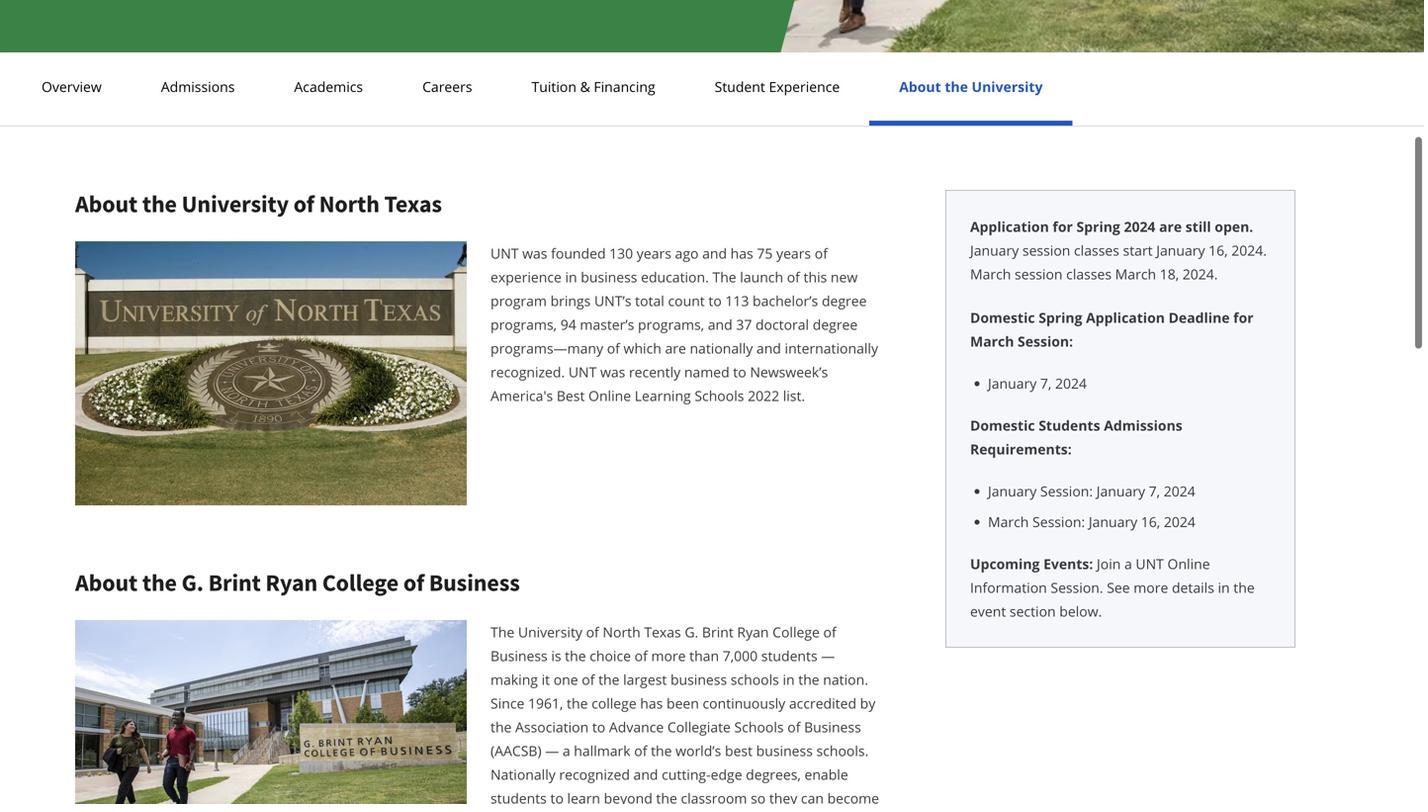 Task type: vqa. For each thing, say whether or not it's contained in the screenshot.
ago
yes



Task type: locate. For each thing, give the bounding box(es) containing it.
and
[[703, 244, 727, 263], [708, 315, 733, 334], [757, 339, 782, 358], [634, 765, 658, 784]]

1 horizontal spatial students
[[762, 646, 818, 665]]

0 vertical spatial domestic
[[971, 308, 1036, 327]]

schools inside unt was founded 130 years ago and has 75 years of experience in business education. the launch of this new program brings unt's total count to 113 bachelor's degree programs, 94 master's programs, and 37 doctoral degree programs—many of which are nationally and internationally recognized. unt was recently named to newsweek's america's best online learning schools 2022 list.
[[695, 386, 744, 405]]

0 horizontal spatial programs,
[[491, 315, 557, 334]]

0 vertical spatial schools
[[695, 386, 744, 405]]

online inside unt was founded 130 years ago and has 75 years of experience in business education. the launch of this new program brings unt's total count to 113 bachelor's degree programs, 94 master's programs, and 37 doctoral degree programs—many of which are nationally and internationally recognized. unt was recently named to newsweek's america's best online learning schools 2022 list.
[[589, 386, 631, 405]]

94
[[561, 315, 577, 334]]

business inside unt was founded 130 years ago and has 75 years of experience in business education. the launch of this new program brings unt's total count to 113 bachelor's degree programs, 94 master's programs, and 37 doctoral degree programs—many of which are nationally and internationally recognized. unt was recently named to newsweek's america's best online learning schools 2022 list.
[[581, 268, 638, 286]]

1 horizontal spatial —
[[822, 646, 835, 665]]

march session: january 16, 2024 list item
[[988, 512, 1271, 532]]

2 vertical spatial in
[[783, 670, 795, 689]]

0 horizontal spatial 7,
[[1041, 374, 1052, 393]]

spring inside application for spring 2024 are still open. january session classes start january 16, 2024. march session classes march 18, 2024.
[[1077, 217, 1121, 236]]

admissions link
[[155, 77, 241, 96]]

session left start
[[1023, 241, 1071, 260]]

best
[[557, 386, 585, 405]]

for inside 'domestic spring application deadline for march session:'
[[1234, 308, 1254, 327]]

1 vertical spatial college
[[773, 623, 820, 641]]

january
[[971, 241, 1019, 260], [1157, 241, 1206, 260], [988, 374, 1037, 393], [988, 482, 1037, 501], [1097, 482, 1146, 501], [1089, 513, 1138, 531]]

1 vertical spatial for
[[1234, 308, 1254, 327]]

1 horizontal spatial north
[[603, 623, 641, 641]]

0 vertical spatial 7,
[[1041, 374, 1052, 393]]

0 horizontal spatial brint
[[208, 568, 261, 597]]

has left 75
[[731, 244, 754, 263]]

1 vertical spatial domestic
[[971, 416, 1036, 435]]

1 vertical spatial in
[[1219, 578, 1231, 597]]

a right 'join'
[[1125, 555, 1133, 573]]

named
[[685, 363, 730, 381]]

list
[[979, 481, 1271, 532]]

events:
[[1044, 555, 1094, 573]]

domestic spring application deadline for march session:
[[971, 308, 1254, 351]]

students down the nationally
[[491, 789, 547, 804]]

1 vertical spatial degree
[[813, 315, 858, 334]]

1 horizontal spatial in
[[783, 670, 795, 689]]

domestic inside domestic students admissions requirements:
[[971, 416, 1036, 435]]

1 horizontal spatial was
[[601, 363, 626, 381]]

0 vertical spatial online
[[589, 386, 631, 405]]

programs,
[[491, 315, 557, 334], [638, 315, 705, 334]]

has down largest
[[640, 694, 663, 713]]

been
[[667, 694, 699, 713]]

degrees,
[[746, 765, 801, 784]]

january inside "list item"
[[988, 374, 1037, 393]]

collegiate
[[668, 718, 731, 736]]

1 horizontal spatial application
[[1087, 308, 1166, 327]]

about for about the university of north texas
[[75, 189, 138, 219]]

0 horizontal spatial years
[[637, 244, 672, 263]]

0 horizontal spatial application
[[971, 217, 1050, 236]]

0 vertical spatial texas
[[384, 189, 442, 219]]

in up brings
[[565, 268, 577, 286]]

1 horizontal spatial are
[[1160, 217, 1183, 236]]

online inside join a unt online information session. see more details in the event section below.
[[1168, 555, 1211, 573]]

tuition
[[532, 77, 577, 96]]

1 horizontal spatial brint
[[702, 623, 734, 641]]

internationally
[[785, 339, 879, 358]]

2024 inside "list item"
[[1056, 374, 1087, 393]]

details
[[1172, 578, 1215, 597]]

domestic up requirements:
[[971, 416, 1036, 435]]

which
[[624, 339, 662, 358]]

classes left start
[[1075, 241, 1120, 260]]

1 horizontal spatial more
[[1134, 578, 1169, 597]]

about
[[900, 77, 942, 96], [75, 189, 138, 219], [75, 568, 138, 597]]

programs, down count
[[638, 315, 705, 334]]

programs, down program
[[491, 315, 557, 334]]

1 years from the left
[[637, 244, 672, 263]]

texas
[[384, 189, 442, 219], [644, 623, 681, 641]]

1 vertical spatial —
[[545, 741, 559, 760]]

1 vertical spatial was
[[601, 363, 626, 381]]

newsweek's
[[750, 363, 828, 381]]

education.
[[641, 268, 709, 286]]

1 vertical spatial unt
[[569, 363, 597, 381]]

list.
[[783, 386, 806, 405]]

classes up 'domestic spring application deadline for march session:'
[[1067, 265, 1112, 283]]

one
[[554, 670, 578, 689]]

application inside 'domestic spring application deadline for march session:'
[[1087, 308, 1166, 327]]

online up details
[[1168, 555, 1211, 573]]

0 vertical spatial are
[[1160, 217, 1183, 236]]

0 vertical spatial application
[[971, 217, 1050, 236]]

start
[[1124, 241, 1153, 260]]

unt up the experience
[[491, 244, 519, 263]]

2 vertical spatial business
[[805, 718, 862, 736]]

college inside the university of north texas g. brint ryan college of business is the choice of more than 7,000 students — making it one of the largest business schools in the nation. since 1961, the college has been continuously accredited by the association to advance collegiate schools of business (aacsb) — a hallmark of the world's best business schools. nationally recognized and cutting-edge degrees, enable students to learn beyond the classroom so they can
[[773, 623, 820, 641]]

g. inside the university of north texas g. brint ryan college of business is the choice of more than 7,000 students — making it one of the largest business schools in the nation. since 1961, the college has been continuously accredited by the association to advance collegiate schools of business (aacsb) — a hallmark of the world's best business schools. nationally recognized and cutting-edge degrees, enable students to learn beyond the classroom so they can
[[685, 623, 699, 641]]

a down association
[[563, 741, 571, 760]]

online
[[589, 386, 631, 405], [1168, 555, 1211, 573]]

0 vertical spatial more
[[1134, 578, 1169, 597]]

2024.
[[1232, 241, 1267, 260], [1183, 265, 1219, 283]]

0 vertical spatial degree
[[822, 291, 867, 310]]

was down which
[[601, 363, 626, 381]]

1 vertical spatial business
[[671, 670, 727, 689]]

has
[[731, 244, 754, 263], [640, 694, 663, 713]]

0 horizontal spatial are
[[665, 339, 687, 358]]

business down than
[[671, 670, 727, 689]]

a inside join a unt online information session. see more details in the event section below.
[[1125, 555, 1133, 573]]

1 vertical spatial admissions
[[1104, 416, 1183, 435]]

2024. right 18, on the right top of the page
[[1183, 265, 1219, 283]]

2 programs, from the left
[[638, 315, 705, 334]]

session
[[1023, 241, 1071, 260], [1015, 265, 1063, 283]]

1 vertical spatial more
[[652, 646, 686, 665]]

the up making
[[491, 623, 515, 641]]

— up nation.
[[822, 646, 835, 665]]

north
[[319, 189, 380, 219], [603, 623, 641, 641]]

bachelor's
[[753, 291, 819, 310]]

16, down january session: january 7, 2024 list item on the bottom
[[1142, 513, 1161, 531]]

2 horizontal spatial unt
[[1136, 555, 1164, 573]]

1 horizontal spatial online
[[1168, 555, 1211, 573]]

1 vertical spatial 2024.
[[1183, 265, 1219, 283]]

was
[[523, 244, 548, 263], [601, 363, 626, 381]]

0 vertical spatial business
[[581, 268, 638, 286]]

admissions inside domestic students admissions requirements:
[[1104, 416, 1183, 435]]

2 domestic from the top
[[971, 416, 1036, 435]]

domestic
[[971, 308, 1036, 327], [971, 416, 1036, 435]]

has inside the university of north texas g. brint ryan college of business is the choice of more than 7,000 students — making it one of the largest business schools in the nation. since 1961, the college has been continuously accredited by the association to advance collegiate schools of business (aacsb) — a hallmark of the world's best business schools. nationally recognized and cutting-edge degrees, enable students to learn beyond the classroom so they can
[[640, 694, 663, 713]]

degree down the new
[[822, 291, 867, 310]]

session up 'domestic spring application deadline for march session:'
[[1015, 265, 1063, 283]]

0 vertical spatial for
[[1053, 217, 1073, 236]]

classes
[[1075, 241, 1120, 260], [1067, 265, 1112, 283]]

(aacsb)
[[491, 741, 542, 760]]

the inside the university of north texas g. brint ryan college of business is the choice of more than 7,000 students — making it one of the largest business schools in the nation. since 1961, the college has been continuously accredited by the association to advance collegiate schools of business (aacsb) — a hallmark of the world's best business schools. nationally recognized and cutting-edge degrees, enable students to learn beyond the classroom so they can
[[491, 623, 515, 641]]

the inside join a unt online information session. see more details in the event section below.
[[1234, 578, 1255, 597]]

1 horizontal spatial years
[[777, 244, 811, 263]]

2 years from the left
[[777, 244, 811, 263]]

count
[[668, 291, 705, 310]]

session: up january 7, 2024
[[1018, 332, 1074, 351]]

session: inside 'domestic spring application deadline for march session:'
[[1018, 332, 1074, 351]]

has inside unt was founded 130 years ago and has 75 years of experience in business education. the launch of this new program brings unt's total count to 113 bachelor's degree programs, 94 master's programs, and 37 doctoral degree programs—many of which are nationally and internationally recognized. unt was recently named to newsweek's america's best online learning schools 2022 list.
[[731, 244, 754, 263]]

1 vertical spatial session
[[1015, 265, 1063, 283]]

unt inside join a unt online information session. see more details in the event section below.
[[1136, 555, 1164, 573]]

the up the 113
[[713, 268, 737, 286]]

2024 inside application for spring 2024 are still open. january session classes start january 16, 2024. march session classes march 18, 2024.
[[1124, 217, 1156, 236]]

2 vertical spatial university
[[518, 623, 583, 641]]

are up recently
[[665, 339, 687, 358]]

0 vertical spatial 2024.
[[1232, 241, 1267, 260]]

1 vertical spatial 7,
[[1149, 482, 1161, 501]]

1 vertical spatial students
[[491, 789, 547, 804]]

advance
[[609, 718, 664, 736]]

g.
[[182, 568, 204, 597], [685, 623, 699, 641]]

0 vertical spatial about
[[900, 77, 942, 96]]

16, inside application for spring 2024 are still open. january session classes start january 16, 2024. march session classes march 18, 2024.
[[1209, 241, 1228, 260]]

more
[[1134, 578, 1169, 597], [652, 646, 686, 665]]

1 horizontal spatial has
[[731, 244, 754, 263]]

north inside the university of north texas g. brint ryan college of business is the choice of more than 7,000 students — making it one of the largest business schools in the nation. since 1961, the college has been continuously accredited by the association to advance collegiate schools of business (aacsb) — a hallmark of the world's best business schools. nationally recognized and cutting-edge degrees, enable students to learn beyond the classroom so they can
[[603, 623, 641, 641]]

in right details
[[1219, 578, 1231, 597]]

application inside application for spring 2024 are still open. january session classes start january 16, 2024. march session classes march 18, 2024.
[[971, 217, 1050, 236]]

the university of north texas g. brint ryan college of business is the choice of more than 7,000 students — making it one of the largest business schools in the nation. since 1961, the college has been continuously accredited by the association to advance collegiate schools of business (aacsb) — a hallmark of the world's best business schools. nationally recognized and cutting-edge degrees, enable students to learn beyond the classroom so they can
[[491, 623, 880, 804]]

january session: january 7, 2024 list item
[[988, 481, 1271, 502]]

1 vertical spatial classes
[[1067, 265, 1112, 283]]

7, up students
[[1041, 374, 1052, 393]]

0 horizontal spatial university
[[182, 189, 289, 219]]

experience
[[491, 268, 562, 286]]

unt was founded 130 years ago and has 75 years of experience in business education. the launch of this new program brings unt's total count to 113 bachelor's degree programs, 94 master's programs, and 37 doctoral degree programs—many of which are nationally and internationally recognized. unt was recently named to newsweek's america's best online learning schools 2022 list.
[[491, 244, 879, 405]]

program
[[491, 291, 547, 310]]

january 7, 2024
[[988, 374, 1087, 393]]

1 vertical spatial has
[[640, 694, 663, 713]]

tuition & financing
[[532, 77, 656, 96]]

are
[[1160, 217, 1183, 236], [665, 339, 687, 358]]

degree up the internationally
[[813, 315, 858, 334]]

spring inside 'domestic spring application deadline for march session:'
[[1039, 308, 1083, 327]]

0 horizontal spatial business
[[581, 268, 638, 286]]

doctoral
[[756, 315, 809, 334]]

0 vertical spatial unt
[[491, 244, 519, 263]]

1 domestic from the top
[[971, 308, 1036, 327]]

business
[[581, 268, 638, 286], [671, 670, 727, 689], [757, 741, 813, 760]]

unt
[[491, 244, 519, 263], [569, 363, 597, 381], [1136, 555, 1164, 573]]

degree
[[822, 291, 867, 310], [813, 315, 858, 334]]

7, up march session: january 16, 2024 list item
[[1149, 482, 1161, 501]]

students
[[762, 646, 818, 665], [491, 789, 547, 804]]

0 horizontal spatial g.
[[182, 568, 204, 597]]

1 vertical spatial application
[[1087, 308, 1166, 327]]

session: up march session: january 16, 2024
[[1041, 482, 1093, 501]]

session: up events:
[[1033, 513, 1086, 531]]

university for about the university
[[972, 77, 1043, 96]]

0 vertical spatial g.
[[182, 568, 204, 597]]

unt up best
[[569, 363, 597, 381]]

2024. down open.
[[1232, 241, 1267, 260]]

students
[[1039, 416, 1101, 435]]

0 vertical spatial college
[[322, 568, 399, 597]]

years right 75
[[777, 244, 811, 263]]

domestic inside 'domestic spring application deadline for march session:'
[[971, 308, 1036, 327]]

largest
[[623, 670, 667, 689]]

was up the experience
[[523, 244, 548, 263]]

schools
[[695, 386, 744, 405], [735, 718, 784, 736]]

students up schools
[[762, 646, 818, 665]]

about for about the university
[[900, 77, 942, 96]]

1 vertical spatial a
[[563, 741, 571, 760]]

so
[[751, 789, 766, 804]]

1 vertical spatial g.
[[685, 623, 699, 641]]

1 horizontal spatial ryan
[[738, 623, 769, 641]]

0 horizontal spatial has
[[640, 694, 663, 713]]

1 vertical spatial ryan
[[738, 623, 769, 641]]

2 vertical spatial session:
[[1033, 513, 1086, 531]]

0 vertical spatial ryan
[[266, 568, 318, 597]]

financing
[[594, 77, 656, 96]]

event
[[971, 602, 1007, 621]]

the
[[945, 77, 969, 96], [142, 189, 177, 219], [142, 568, 177, 597], [1234, 578, 1255, 597], [565, 646, 586, 665], [599, 670, 620, 689], [799, 670, 820, 689], [567, 694, 588, 713], [491, 718, 512, 736], [651, 741, 672, 760], [656, 789, 678, 804]]

2024 up start
[[1124, 217, 1156, 236]]

1 vertical spatial are
[[665, 339, 687, 358]]

2024 up march session: january 16, 2024 list item
[[1164, 482, 1196, 501]]

years up education.
[[637, 244, 672, 263]]

a inside the university of north texas g. brint ryan college of business is the choice of more than 7,000 students — making it one of the largest business schools in the nation. since 1961, the college has been continuously accredited by the association to advance collegiate schools of business (aacsb) — a hallmark of the world's best business schools. nationally recognized and cutting-edge degrees, enable students to learn beyond the classroom so they can
[[563, 741, 571, 760]]

1 horizontal spatial programs,
[[638, 315, 705, 334]]

0 horizontal spatial admissions
[[161, 77, 235, 96]]

1 horizontal spatial a
[[1125, 555, 1133, 573]]

130
[[610, 244, 633, 263]]

0 horizontal spatial 16,
[[1142, 513, 1161, 531]]

1 vertical spatial spring
[[1039, 308, 1083, 327]]

1 horizontal spatial g.
[[685, 623, 699, 641]]

march
[[971, 265, 1012, 283], [1116, 265, 1157, 283], [971, 332, 1015, 351], [988, 513, 1029, 531]]

than
[[690, 646, 719, 665]]

deadline
[[1169, 308, 1230, 327]]

master's
[[580, 315, 635, 334]]

upcoming events:
[[971, 555, 1094, 573]]

1 horizontal spatial 2024.
[[1232, 241, 1267, 260]]

to left the learn
[[551, 789, 564, 804]]

0 horizontal spatial more
[[652, 646, 686, 665]]

1 vertical spatial business
[[491, 646, 548, 665]]

about the university link
[[894, 77, 1049, 96]]

more up largest
[[652, 646, 686, 665]]

in right schools
[[783, 670, 795, 689]]

and inside the university of north texas g. brint ryan college of business is the choice of more than 7,000 students — making it one of the largest business schools in the nation. since 1961, the college has been continuously accredited by the association to advance collegiate schools of business (aacsb) — a hallmark of the world's best business schools. nationally recognized and cutting-edge degrees, enable students to learn beyond the classroom so they can
[[634, 765, 658, 784]]

7,
[[1041, 374, 1052, 393], [1149, 482, 1161, 501]]

1 horizontal spatial 16,
[[1209, 241, 1228, 260]]

1 horizontal spatial the
[[713, 268, 737, 286]]

january session: january 7, 2024
[[988, 482, 1196, 501]]

for
[[1053, 217, 1073, 236], [1234, 308, 1254, 327]]

schools down continuously at the bottom of the page
[[735, 718, 784, 736]]

0 vertical spatial has
[[731, 244, 754, 263]]

and up beyond
[[634, 765, 658, 784]]

— down association
[[545, 741, 559, 760]]

cutting-
[[662, 765, 711, 784]]

of
[[294, 189, 315, 219], [815, 244, 828, 263], [787, 268, 800, 286], [607, 339, 620, 358], [404, 568, 425, 597], [586, 623, 599, 641], [824, 623, 837, 641], [635, 646, 648, 665], [582, 670, 595, 689], [788, 718, 801, 736], [634, 741, 648, 760]]

unt's
[[595, 291, 632, 310]]

16, down open.
[[1209, 241, 1228, 260]]

spring
[[1077, 217, 1121, 236], [1039, 308, 1083, 327]]

accredited
[[789, 694, 857, 713]]

2 horizontal spatial university
[[972, 77, 1043, 96]]

are left still
[[1160, 217, 1183, 236]]

0 horizontal spatial was
[[523, 244, 548, 263]]

business up degrees,
[[757, 741, 813, 760]]

7, inside january 7, 2024 "list item"
[[1041, 374, 1052, 393]]

1 vertical spatial university
[[182, 189, 289, 219]]

domestic up january 7, 2024
[[971, 308, 1036, 327]]

unt right 'join'
[[1136, 555, 1164, 573]]

schools down named
[[695, 386, 744, 405]]

2 vertical spatial about
[[75, 568, 138, 597]]

years
[[637, 244, 672, 263], [777, 244, 811, 263]]

1 horizontal spatial university
[[518, 623, 583, 641]]

more right "see"
[[1134, 578, 1169, 597]]

online right best
[[589, 386, 631, 405]]

session: for march
[[1033, 513, 1086, 531]]

business up unt's
[[581, 268, 638, 286]]

college
[[322, 568, 399, 597], [773, 623, 820, 641]]

0 vertical spatial university
[[972, 77, 1043, 96]]

schools.
[[817, 741, 869, 760]]

in inside join a unt online information session. see more details in the event section below.
[[1219, 578, 1231, 597]]

0 vertical spatial students
[[762, 646, 818, 665]]

0 horizontal spatial college
[[322, 568, 399, 597]]

2 vertical spatial business
[[757, 741, 813, 760]]

1 vertical spatial north
[[603, 623, 641, 641]]

join a unt online information session. see more details in the event section below.
[[971, 555, 1255, 621]]

1 vertical spatial about
[[75, 189, 138, 219]]

2024 up students
[[1056, 374, 1087, 393]]

0 vertical spatial the
[[713, 268, 737, 286]]

1 vertical spatial 16,
[[1142, 513, 1161, 531]]

academics link
[[288, 77, 369, 96]]

16, inside list item
[[1142, 513, 1161, 531]]



Task type: describe. For each thing, give the bounding box(es) containing it.
march inside list item
[[988, 513, 1029, 531]]

careers
[[423, 77, 472, 96]]

student experience link
[[709, 77, 846, 96]]

enable
[[805, 765, 849, 784]]

best
[[725, 741, 753, 760]]

careers link
[[417, 77, 478, 96]]

0 vertical spatial —
[[822, 646, 835, 665]]

university for about the university of north texas
[[182, 189, 289, 219]]

learn
[[567, 789, 601, 804]]

about for about the g. brint ryan college of business
[[75, 568, 138, 597]]

beyond
[[604, 789, 653, 804]]

recognized.
[[491, 363, 565, 381]]

requirements:
[[971, 440, 1072, 459]]

to left the 113
[[709, 291, 722, 310]]

7,000
[[723, 646, 758, 665]]

1 horizontal spatial business
[[671, 670, 727, 689]]

total
[[635, 291, 665, 310]]

edge
[[711, 765, 743, 784]]

choice
[[590, 646, 631, 665]]

0 horizontal spatial unt
[[491, 244, 519, 263]]

to down nationally
[[733, 363, 747, 381]]

7, inside january session: january 7, 2024 list item
[[1149, 482, 1161, 501]]

learning
[[635, 386, 691, 405]]

0 vertical spatial brint
[[208, 568, 261, 597]]

domestic for domestic students admissions requirements:
[[971, 416, 1036, 435]]

18,
[[1160, 265, 1180, 283]]

0 vertical spatial session
[[1023, 241, 1071, 260]]

launch
[[740, 268, 784, 286]]

recognized
[[559, 765, 630, 784]]

brint inside the university of north texas g. brint ryan college of business is the choice of more than 7,000 students — making it one of the largest business schools in the nation. since 1961, the college has been continuously accredited by the association to advance collegiate schools of business (aacsb) — a hallmark of the world's best business schools. nationally recognized and cutting-edge degrees, enable students to learn beyond the classroom so they can
[[702, 623, 734, 641]]

session.
[[1051, 578, 1104, 597]]

0 vertical spatial classes
[[1075, 241, 1120, 260]]

university inside the university of north texas g. brint ryan college of business is the choice of more than 7,000 students — making it one of the largest business schools in the nation. since 1961, the college has been continuously accredited by the association to advance collegiate schools of business (aacsb) — a hallmark of the world's best business schools. nationally recognized and cutting-edge degrees, enable students to learn beyond the classroom so they can
[[518, 623, 583, 641]]

the inside unt was founded 130 years ago and has 75 years of experience in business education. the launch of this new program brings unt's total count to 113 bachelor's degree programs, 94 master's programs, and 37 doctoral degree programs—many of which are nationally and internationally recognized. unt was recently named to newsweek's america's best online learning schools 2022 list.
[[713, 268, 737, 286]]

see
[[1107, 578, 1131, 597]]

academics
[[294, 77, 363, 96]]

ryan inside the university of north texas g. brint ryan college of business is the choice of more than 7,000 students — making it one of the largest business schools in the nation. since 1961, the college has been continuously accredited by the association to advance collegiate schools of business (aacsb) — a hallmark of the world's best business schools. nationally recognized and cutting-edge degrees, enable students to learn beyond the classroom so they can
[[738, 623, 769, 641]]

section
[[1010, 602, 1056, 621]]

tuition & financing link
[[526, 77, 662, 96]]

0 horizontal spatial —
[[545, 741, 559, 760]]

founded
[[551, 244, 606, 263]]

and up nationally
[[708, 315, 733, 334]]

0 vertical spatial north
[[319, 189, 380, 219]]

brings
[[551, 291, 591, 310]]

world's
[[676, 741, 722, 760]]

for inside application for spring 2024 are still open. january session classes start january 16, 2024. march session classes march 18, 2024.
[[1053, 217, 1073, 236]]

ago
[[675, 244, 699, 263]]

session: for january
[[1041, 482, 1093, 501]]

113
[[726, 291, 749, 310]]

student
[[715, 77, 766, 96]]

about the g. brint ryan college of business
[[75, 568, 520, 597]]

more inside the university of north texas g. brint ryan college of business is the choice of more than 7,000 students — making it one of the largest business schools in the nation. since 1961, the college has been continuously accredited by the association to advance collegiate schools of business (aacsb) — a hallmark of the world's best business schools. nationally recognized and cutting-edge degrees, enable students to learn beyond the classroom so they can
[[652, 646, 686, 665]]

is
[[551, 646, 562, 665]]

it
[[542, 670, 550, 689]]

2022
[[748, 386, 780, 405]]

schools
[[731, 670, 780, 689]]

student experience
[[715, 77, 840, 96]]

1 horizontal spatial unt
[[569, 363, 597, 381]]

to up hallmark
[[593, 718, 606, 736]]

and right ago
[[703, 244, 727, 263]]

1961,
[[528, 694, 563, 713]]

are inside unt was founded 130 years ago and has 75 years of experience in business education. the launch of this new program brings unt's total count to 113 bachelor's degree programs, 94 master's programs, and 37 doctoral degree programs—many of which are nationally and internationally recognized. unt was recently named to newsweek's america's best online learning schools 2022 list.
[[665, 339, 687, 358]]

75
[[757, 244, 773, 263]]

upcoming
[[971, 555, 1040, 573]]

1 programs, from the left
[[491, 315, 557, 334]]

nationally
[[491, 765, 556, 784]]

domestic students admissions requirements:
[[971, 416, 1183, 459]]

about the university of north texas
[[75, 189, 442, 219]]

recently
[[629, 363, 681, 381]]

and down doctoral
[[757, 339, 782, 358]]

association
[[516, 718, 589, 736]]

2024 down january session: january 7, 2024 list item on the bottom
[[1164, 513, 1196, 531]]

0 vertical spatial business
[[429, 568, 520, 597]]

open.
[[1215, 217, 1254, 236]]

join
[[1097, 555, 1121, 573]]

about the university
[[900, 77, 1043, 96]]

nationally
[[690, 339, 753, 358]]

0 horizontal spatial texas
[[384, 189, 442, 219]]

new
[[831, 268, 858, 286]]

0 horizontal spatial students
[[491, 789, 547, 804]]

this
[[804, 268, 827, 286]]

nation.
[[823, 670, 869, 689]]

programs—many
[[491, 339, 604, 358]]

experience
[[769, 77, 840, 96]]

classroom
[[681, 789, 747, 804]]

2 horizontal spatial business
[[757, 741, 813, 760]]

in inside the university of north texas g. brint ryan college of business is the choice of more than 7,000 students — making it one of the largest business schools in the nation. since 1961, the college has been continuously accredited by the association to advance collegiate schools of business (aacsb) — a hallmark of the world's best business schools. nationally recognized and cutting-edge degrees, enable students to learn beyond the classroom so they can
[[783, 670, 795, 689]]

list containing january session: january 7, 2024
[[979, 481, 1271, 532]]

march session: january 16, 2024
[[988, 513, 1196, 531]]

texas inside the university of north texas g. brint ryan college of business is the choice of more than 7,000 students — making it one of the largest business schools in the nation. since 1961, the college has been continuously accredited by the association to advance collegiate schools of business (aacsb) — a hallmark of the world's best business schools. nationally recognized and cutting-edge degrees, enable students to learn beyond the classroom so they can
[[644, 623, 681, 641]]

by
[[861, 694, 876, 713]]

america's
[[491, 386, 553, 405]]

continuously
[[703, 694, 786, 713]]

schools inside the university of north texas g. brint ryan college of business is the choice of more than 7,000 students — making it one of the largest business schools in the nation. since 1961, the college has been continuously accredited by the association to advance collegiate schools of business (aacsb) — a hallmark of the world's best business schools. nationally recognized and cutting-edge degrees, enable students to learn beyond the classroom so they can
[[735, 718, 784, 736]]

information
[[971, 578, 1048, 597]]

college
[[592, 694, 637, 713]]

are inside application for spring 2024 are still open. january session classes start january 16, 2024. march session classes march 18, 2024.
[[1160, 217, 1183, 236]]

domestic for domestic spring application deadline for march session:
[[971, 308, 1036, 327]]

still
[[1186, 217, 1212, 236]]

march inside 'domestic spring application deadline for march session:'
[[971, 332, 1015, 351]]

more inside join a unt online information session. see more details in the event section below.
[[1134, 578, 1169, 597]]

hallmark
[[574, 741, 631, 760]]

application for spring 2024 are still open. january session classes start january 16, 2024. march session classes march 18, 2024.
[[971, 217, 1267, 283]]

january 7, 2024 list item
[[988, 373, 1271, 394]]

they
[[770, 789, 798, 804]]

in inside unt was founded 130 years ago and has 75 years of experience in business education. the launch of this new program brings unt's total count to 113 bachelor's degree programs, 94 master's programs, and 37 doctoral degree programs—many of which are nationally and internationally recognized. unt was recently named to newsweek's america's best online learning schools 2022 list.
[[565, 268, 577, 286]]



